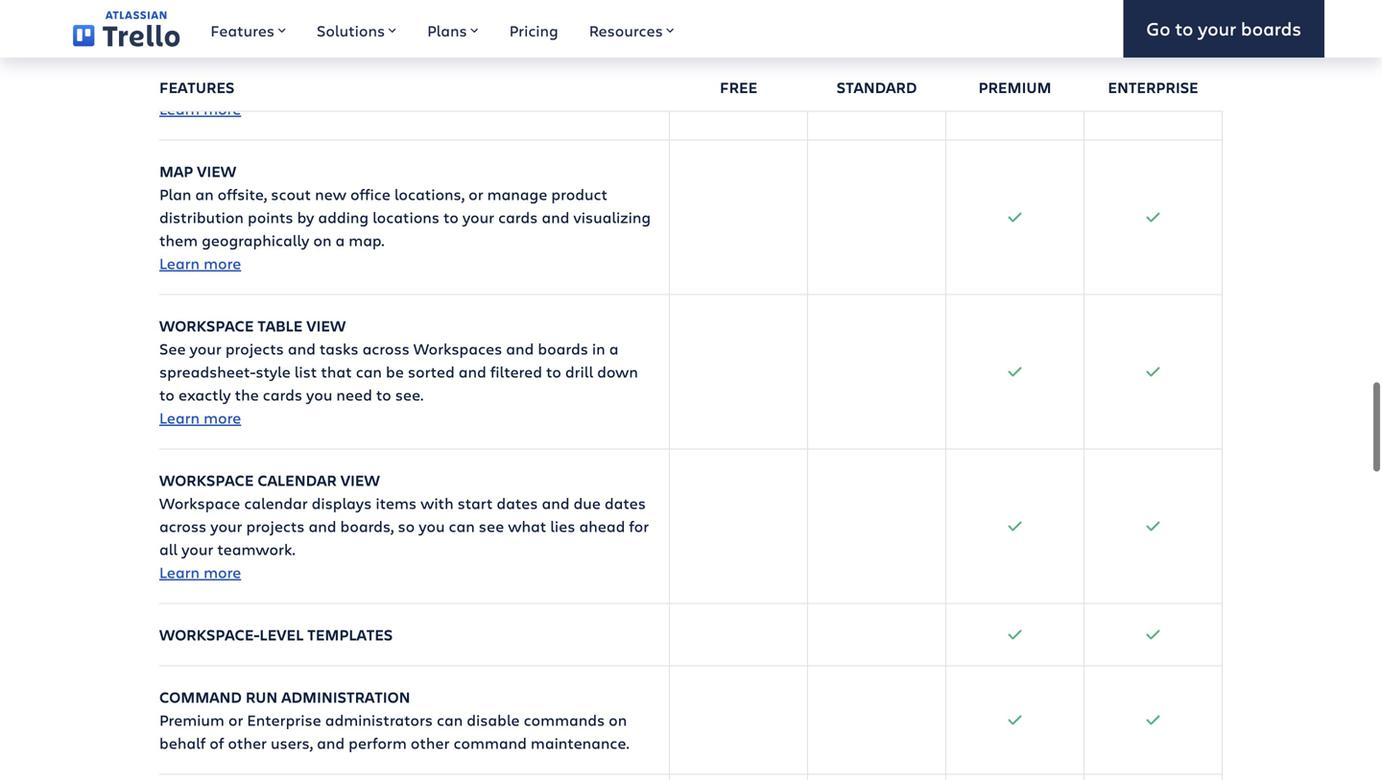 Task type: describe. For each thing, give the bounding box(es) containing it.
cards inside workspace table view see your projects and tasks across workspaces and boards in a spreadsheet-style list that can be sorted and filtered to drill down to exactly the cards you need to see. learn more
[[263, 384, 302, 405]]

see.
[[395, 384, 424, 405]]

1 dates, from the left
[[332, 29, 376, 50]]

standard
[[837, 77, 917, 97]]

can inside the calendar view calendar displays start dates, due dates, and advanced checklist items so you can see what lies ahead for your project and stay on top of today's to-dos. learn more
[[255, 52, 281, 73]]

workspace for workspace
[[159, 470, 254, 490]]

your right all
[[182, 539, 213, 559]]

learn inside the calendar view calendar displays start dates, due dates, and advanced checklist items so you can see what lies ahead for your project and stay on top of today's to-dos. learn more
[[159, 98, 200, 119]]

the
[[235, 384, 259, 405]]

administration
[[281, 687, 410, 707]]

top
[[159, 75, 184, 96]]

1 true from the left
[[1099, 55, 1128, 70]]

view inside the calendar view calendar displays start dates, due dates, and advanced checklist items so you can see what lies ahead for your project and stay on top of today's to-dos. learn more
[[242, 6, 282, 27]]

features inside dropdown button
[[211, 20, 275, 41]]

a inside map view plan an offsite, scout new office locations, or manage product distribution points by adding locations to your cards and visualizing them geographically on a map. learn more
[[335, 230, 345, 250]]

filtered
[[490, 361, 542, 382]]

view inside 'workspace calendar view workspace calendar displays items with start dates and due dates across your projects and boards, so you can see what lies ahead for all your teamwork. learn more'
[[340, 470, 380, 490]]

to left drill
[[546, 361, 561, 382]]

0 vertical spatial premium
[[979, 77, 1052, 97]]

users,
[[271, 733, 313, 753]]

on for stay
[[616, 52, 635, 73]]

locations
[[373, 207, 440, 227]]

workspace-
[[159, 624, 260, 645]]

project
[[495, 52, 546, 73]]

learn more link for today's
[[159, 98, 241, 119]]

0 vertical spatial calendar
[[258, 470, 337, 490]]

so inside the calendar view calendar displays start dates, due dates, and advanced checklist items so you can see what lies ahead for your project and stay on top of today's to-dos. learn more
[[204, 52, 221, 73]]

learn more link for your
[[159, 562, 241, 583]]

can inside the command run administration premium or enterprise administrators can disable commands on behalf of other users, and perform other command maintenance.
[[437, 710, 463, 730]]

tasks
[[320, 338, 359, 359]]

to left the exactly
[[159, 384, 175, 405]]

templates
[[307, 624, 393, 645]]

map.
[[349, 230, 384, 250]]

to inside "link"
[[1175, 16, 1194, 41]]

level
[[260, 624, 304, 645]]

solutions button
[[301, 0, 412, 58]]

resources button
[[574, 0, 690, 58]]

3 workspace from the top
[[159, 493, 240, 513]]

solutions
[[317, 20, 385, 41]]

dos.
[[284, 75, 313, 96]]

learn inside 'workspace calendar view workspace calendar displays items with start dates and due dates across your projects and boards, so you can see what lies ahead for all your teamwork. learn more'
[[159, 562, 200, 583]]

teamwork.
[[217, 539, 295, 559]]

perform
[[349, 733, 407, 753]]

checklist
[[566, 29, 630, 50]]

workspace calendar view workspace calendar displays items with start dates and due dates across your projects and boards, so you can see what lies ahead for all your teamwork. learn more
[[159, 470, 649, 583]]

boards,
[[340, 516, 394, 536]]

your up teamwork.
[[210, 516, 242, 536]]

sorted
[[408, 361, 455, 382]]

ahead inside 'workspace calendar view workspace calendar displays items with start dates and due dates across your projects and boards, so you can see what lies ahead for all your teamwork. learn more'
[[579, 516, 625, 536]]

learn more link for exactly
[[159, 407, 241, 428]]

today's
[[206, 75, 259, 96]]

workspace for see
[[159, 315, 254, 336]]

your inside "link"
[[1198, 16, 1236, 41]]

lies inside the calendar view calendar displays start dates, due dates, and advanced checklist items so you can see what lies ahead for your project and stay on top of today's to-dos. learn more
[[357, 52, 382, 73]]

projects inside workspace table view see your projects and tasks across workspaces and boards in a spreadsheet-style list that can be sorted and filtered to drill down to exactly the cards you need to see. learn more
[[225, 338, 284, 359]]

2 calendar from the top
[[159, 29, 225, 50]]

list
[[294, 361, 317, 382]]

learn inside workspace table view see your projects and tasks across workspaces and boards in a spreadsheet-style list that can be sorted and filtered to drill down to exactly the cards you need to see. learn more
[[159, 407, 200, 428]]

distribution
[[159, 207, 244, 227]]

run
[[246, 687, 278, 707]]

see inside the calendar view calendar displays start dates, due dates, and advanced checklist items so you can see what lies ahead for your project and stay on top of today's to-dos. learn more
[[285, 52, 310, 73]]

2 dates, from the left
[[411, 29, 456, 50]]

or inside the command run administration premium or enterprise administrators can disable commands on behalf of other users, and perform other command maintenance.
[[228, 710, 243, 730]]

to-
[[263, 75, 284, 96]]

office
[[350, 184, 391, 204]]

to down be
[[376, 384, 391, 405]]

your inside map view plan an offsite, scout new office locations, or manage product distribution points by adding locations to your cards and visualizing them geographically on a map. learn more
[[463, 207, 494, 227]]

1 vertical spatial calendar
[[244, 493, 308, 513]]

manage
[[487, 184, 547, 204]]

advanced
[[491, 29, 562, 50]]

atlassian trello image
[[73, 11, 180, 47]]

or inside map view plan an offsite, scout new office locations, or manage product distribution points by adding locations to your cards and visualizing them geographically on a map. learn more
[[469, 184, 483, 204]]

premium inside the command run administration premium or enterprise administrators can disable commands on behalf of other users, and perform other command maintenance.
[[159, 710, 224, 730]]

workspaces
[[414, 338, 502, 359]]

lies inside 'workspace calendar view workspace calendar displays items with start dates and due dates across your projects and boards, so you can see what lies ahead for all your teamwork. learn more'
[[550, 516, 575, 536]]

ahead inside the calendar view calendar displays start dates, due dates, and advanced checklist items so you can see what lies ahead for your project and stay on top of today's to-dos. learn more
[[386, 52, 432, 73]]

workspace table view see your projects and tasks across workspaces and boards in a spreadsheet-style list that can be sorted and filtered to drill down to exactly the cards you need to see. learn more
[[159, 315, 638, 428]]

need
[[336, 384, 372, 405]]

style
[[256, 361, 291, 382]]

in
[[592, 338, 605, 359]]

more inside workspace table view see your projects and tasks across workspaces and boards in a spreadsheet-style list that can be sorted and filtered to drill down to exactly the cards you need to see. learn more
[[204, 407, 241, 428]]

plans button
[[412, 0, 494, 58]]

boards inside workspace table view see your projects and tasks across workspaces and boards in a spreadsheet-style list that can be sorted and filtered to drill down to exactly the cards you need to see. learn more
[[538, 338, 588, 359]]

plans
[[427, 20, 467, 41]]

go
[[1146, 16, 1171, 41]]

projects inside 'workspace calendar view workspace calendar displays items with start dates and due dates across your projects and boards, so you can see what lies ahead for all your teamwork. learn more'
[[246, 516, 305, 536]]

your inside the calendar view calendar displays start dates, due dates, and advanced checklist items so you can see what lies ahead for your project and stay on top of today's to-dos. learn more
[[459, 52, 491, 73]]

boards inside "link"
[[1241, 16, 1302, 41]]

of inside the calendar view calendar displays start dates, due dates, and advanced checklist items so you can see what lies ahead for your project and stay on top of today's to-dos. learn more
[[188, 75, 202, 96]]

calendar view calendar displays start dates, due dates, and advanced checklist items so you can see what lies ahead for your project and stay on top of today's to-dos. learn more
[[159, 6, 635, 119]]

2 false from the left
[[961, 55, 995, 70]]

be
[[386, 361, 404, 382]]

of inside the command run administration premium or enterprise administrators can disable commands on behalf of other users, and perform other command maintenance.
[[210, 733, 224, 753]]

resources
[[589, 20, 663, 41]]

due inside 'workspace calendar view workspace calendar displays items with start dates and due dates across your projects and boards, so you can see what lies ahead for all your teamwork. learn more'
[[574, 493, 601, 513]]



Task type: vqa. For each thing, say whether or not it's contained in the screenshot.
"Board" IMAGE
no



Task type: locate. For each thing, give the bounding box(es) containing it.
start right "with"
[[458, 493, 493, 513]]

1 vertical spatial due
[[574, 493, 601, 513]]

1 more from the top
[[204, 98, 241, 119]]

0 horizontal spatial what
[[314, 52, 353, 73]]

2 other from the left
[[411, 733, 450, 753]]

1 horizontal spatial so
[[398, 516, 415, 536]]

cards
[[498, 207, 538, 227], [263, 384, 302, 405]]

0 horizontal spatial due
[[380, 29, 408, 50]]

1 horizontal spatial items
[[376, 493, 417, 513]]

can down "with"
[[449, 516, 475, 536]]

1 vertical spatial features
[[159, 77, 235, 97]]

1 horizontal spatial premium
[[979, 77, 1052, 97]]

2 vertical spatial workspace
[[159, 493, 240, 513]]

boards
[[1241, 16, 1302, 41], [538, 338, 588, 359]]

1 horizontal spatial or
[[469, 184, 483, 204]]

workspace-level templates
[[159, 624, 393, 645]]

you
[[225, 52, 251, 73], [306, 384, 332, 405], [419, 516, 445, 536]]

calendar
[[159, 6, 238, 27], [159, 29, 225, 50]]

or left manage
[[469, 184, 483, 204]]

0 vertical spatial lies
[[357, 52, 382, 73]]

2 more from the top
[[204, 253, 241, 273]]

dates,
[[332, 29, 376, 50], [411, 29, 456, 50]]

start inside the calendar view calendar displays start dates, due dates, and advanced checklist items so you can see what lies ahead for your project and stay on top of today's to-dos. learn more
[[293, 29, 328, 50]]

to down the locations,
[[443, 207, 459, 227]]

and
[[460, 29, 488, 50], [550, 52, 578, 73], [542, 207, 570, 227], [288, 338, 316, 359], [506, 338, 534, 359], [459, 361, 486, 382], [542, 493, 570, 513], [309, 516, 336, 536], [317, 733, 345, 753]]

0 horizontal spatial see
[[285, 52, 310, 73]]

can inside workspace table view see your projects and tasks across workspaces and boards in a spreadsheet-style list that can be sorted and filtered to drill down to exactly the cards you need to see. learn more
[[356, 361, 382, 382]]

1 vertical spatial projects
[[246, 516, 305, 536]]

learn more link down all
[[159, 562, 241, 583]]

of
[[188, 75, 202, 96], [210, 733, 224, 753]]

them
[[159, 230, 198, 250]]

for inside 'workspace calendar view workspace calendar displays items with start dates and due dates across your projects and boards, so you can see what lies ahead for all your teamwork. learn more'
[[629, 516, 649, 536]]

0 vertical spatial across
[[362, 338, 410, 359]]

with
[[421, 493, 454, 513]]

1 horizontal spatial of
[[210, 733, 224, 753]]

false
[[823, 55, 857, 70], [961, 55, 995, 70]]

1 vertical spatial items
[[376, 493, 417, 513]]

1 horizontal spatial you
[[306, 384, 332, 405]]

more inside map view plan an offsite, scout new office locations, or manage product distribution points by adding locations to your cards and visualizing them geographically on a map. learn more
[[204, 253, 241, 273]]

0 vertical spatial so
[[204, 52, 221, 73]]

go to your boards
[[1146, 16, 1302, 41]]

1 vertical spatial cards
[[263, 384, 302, 405]]

1 horizontal spatial other
[[411, 733, 450, 753]]

0 vertical spatial start
[[293, 29, 328, 50]]

or down command
[[228, 710, 243, 730]]

1 vertical spatial start
[[458, 493, 493, 513]]

cards inside map view plan an offsite, scout new office locations, or manage product distribution points by adding locations to your cards and visualizing them geographically on a map. learn more
[[498, 207, 538, 227]]

due
[[380, 29, 408, 50], [574, 493, 601, 513]]

0 vertical spatial for
[[435, 52, 455, 73]]

0 horizontal spatial ahead
[[386, 52, 432, 73]]

learn more link down top
[[159, 98, 241, 119]]

points
[[248, 207, 293, 227]]

what inside 'workspace calendar view workspace calendar displays items with start dates and due dates across your projects and boards, so you can see what lies ahead for all your teamwork. learn more'
[[508, 516, 546, 536]]

see
[[285, 52, 310, 73], [479, 516, 504, 536]]

your up spreadsheet-
[[190, 338, 222, 359]]

0 horizontal spatial other
[[228, 733, 267, 753]]

your inside workspace table view see your projects and tasks across workspaces and boards in a spreadsheet-style list that can be sorted and filtered to drill down to exactly the cards you need to see. learn more
[[190, 338, 222, 359]]

can left be
[[356, 361, 382, 382]]

you up today's
[[225, 52, 251, 73]]

other left users, on the left
[[228, 733, 267, 753]]

enterprise up users, on the left
[[247, 710, 321, 730]]

1 vertical spatial of
[[210, 733, 224, 753]]

1 calendar from the top
[[159, 6, 238, 27]]

all
[[159, 539, 178, 559]]

0 horizontal spatial false
[[823, 55, 857, 70]]

so up today's
[[204, 52, 221, 73]]

0 horizontal spatial so
[[204, 52, 221, 73]]

pricing link
[[494, 0, 574, 58]]

1 vertical spatial or
[[228, 710, 243, 730]]

1 dates from the left
[[497, 493, 538, 513]]

on inside the calendar view calendar displays start dates, due dates, and advanced checklist items so you can see what lies ahead for your project and stay on top of today's to-dos. learn more
[[616, 52, 635, 73]]

and inside the command run administration premium or enterprise administrators can disable commands on behalf of other users, and perform other command maintenance.
[[317, 733, 345, 753]]

learn more link down the exactly
[[159, 407, 241, 428]]

or
[[469, 184, 483, 204], [228, 710, 243, 730]]

1 vertical spatial displays
[[312, 493, 372, 513]]

learn more link
[[159, 98, 241, 119], [159, 253, 241, 273], [159, 407, 241, 428], [159, 562, 241, 583]]

view inside workspace table view see your projects and tasks across workspaces and boards in a spreadsheet-style list that can be sorted and filtered to drill down to exactly the cards you need to see. learn more
[[306, 315, 346, 336]]

0 horizontal spatial a
[[335, 230, 345, 250]]

view up tasks at the top of page
[[306, 315, 346, 336]]

3 more from the top
[[204, 407, 241, 428]]

2 vertical spatial you
[[419, 516, 445, 536]]

learn down top
[[159, 98, 200, 119]]

cards down "style" at top
[[263, 384, 302, 405]]

you down list
[[306, 384, 332, 405]]

across inside 'workspace calendar view workspace calendar displays items with start dates and due dates across your projects and boards, so you can see what lies ahead for all your teamwork. learn more'
[[159, 516, 207, 536]]

start inside 'workspace calendar view workspace calendar displays items with start dates and due dates across your projects and boards, so you can see what lies ahead for all your teamwork. learn more'
[[458, 493, 493, 513]]

1 vertical spatial what
[[508, 516, 546, 536]]

1 learn more link from the top
[[159, 98, 241, 119]]

1 vertical spatial across
[[159, 516, 207, 536]]

0 vertical spatial on
[[616, 52, 635, 73]]

0 horizontal spatial or
[[228, 710, 243, 730]]

on right the "stay"
[[616, 52, 635, 73]]

0 vertical spatial or
[[469, 184, 483, 204]]

1 vertical spatial you
[[306, 384, 332, 405]]

offsite,
[[218, 184, 267, 204]]

1 vertical spatial boards
[[538, 338, 588, 359]]

a right in
[[609, 338, 619, 359]]

start up dos. on the top left
[[293, 29, 328, 50]]

exactly
[[178, 384, 231, 405]]

0 vertical spatial features
[[211, 20, 275, 41]]

spreadsheet-
[[159, 361, 256, 382]]

disable
[[467, 710, 520, 730]]

1 horizontal spatial boards
[[1241, 16, 1302, 41]]

projects up "style" at top
[[225, 338, 284, 359]]

4 learn from the top
[[159, 562, 200, 583]]

items inside the calendar view calendar displays start dates, due dates, and advanced checklist items so you can see what lies ahead for your project and stay on top of today's to-dos. learn more
[[159, 52, 200, 73]]

more inside 'workspace calendar view workspace calendar displays items with start dates and due dates across your projects and boards, so you can see what lies ahead for all your teamwork. learn more'
[[204, 562, 241, 583]]

1 vertical spatial premium
[[159, 710, 224, 730]]

0 vertical spatial due
[[380, 29, 408, 50]]

0 vertical spatial calendar
[[159, 6, 238, 27]]

lies
[[357, 52, 382, 73], [550, 516, 575, 536]]

learn inside map view plan an offsite, scout new office locations, or manage product distribution points by adding locations to your cards and visualizing them geographically on a map. learn more
[[159, 253, 200, 273]]

stay
[[581, 52, 613, 73]]

an
[[195, 184, 214, 204]]

2 vertical spatial on
[[609, 710, 627, 730]]

0 vertical spatial displays
[[229, 29, 289, 50]]

features button
[[195, 0, 301, 58]]

you inside the calendar view calendar displays start dates, due dates, and advanced checklist items so you can see what lies ahead for your project and stay on top of today's to-dos. learn more
[[225, 52, 251, 73]]

you inside 'workspace calendar view workspace calendar displays items with start dates and due dates across your projects and boards, so you can see what lies ahead for all your teamwork. learn more'
[[419, 516, 445, 536]]

1 learn from the top
[[159, 98, 200, 119]]

more down today's
[[204, 98, 241, 119]]

view up boards,
[[340, 470, 380, 490]]

1 horizontal spatial what
[[508, 516, 546, 536]]

down
[[597, 361, 638, 382]]

0 vertical spatial projects
[[225, 338, 284, 359]]

adding
[[318, 207, 369, 227]]

pricing
[[509, 20, 558, 41]]

displays inside the calendar view calendar displays start dates, due dates, and advanced checklist items so you can see what lies ahead for your project and stay on top of today's to-dos. learn more
[[229, 29, 289, 50]]

1 false from the left
[[823, 55, 857, 70]]

map view plan an offsite, scout new office locations, or manage product distribution points by adding locations to your cards and visualizing them geographically on a map. learn more
[[159, 161, 651, 273]]

features up today's
[[211, 20, 275, 41]]

of right behalf
[[210, 733, 224, 753]]

0 horizontal spatial items
[[159, 52, 200, 73]]

1 horizontal spatial dates
[[605, 493, 646, 513]]

1 vertical spatial see
[[479, 516, 504, 536]]

0 horizontal spatial you
[[225, 52, 251, 73]]

1 horizontal spatial for
[[629, 516, 649, 536]]

workspace
[[159, 315, 254, 336], [159, 470, 254, 490], [159, 493, 240, 513]]

you down "with"
[[419, 516, 445, 536]]

so right boards,
[[398, 516, 415, 536]]

0 horizontal spatial cards
[[263, 384, 302, 405]]

1 other from the left
[[228, 733, 267, 753]]

on inside map view plan an offsite, scout new office locations, or manage product distribution points by adding locations to your cards and visualizing them geographically on a map. learn more
[[313, 230, 332, 250]]

0 vertical spatial enterprise
[[1108, 77, 1199, 97]]

other right perform
[[411, 733, 450, 753]]

premium
[[979, 77, 1052, 97], [159, 710, 224, 730]]

0 horizontal spatial displays
[[229, 29, 289, 50]]

2 dates from the left
[[605, 493, 646, 513]]

start
[[293, 29, 328, 50], [458, 493, 493, 513]]

0 horizontal spatial for
[[435, 52, 455, 73]]

0 horizontal spatial across
[[159, 516, 207, 536]]

command
[[454, 733, 527, 753]]

plan
[[159, 184, 191, 204]]

0 vertical spatial what
[[314, 52, 353, 73]]

on inside the command run administration premium or enterprise administrators can disable commands on behalf of other users, and perform other command maintenance.
[[609, 710, 627, 730]]

0 vertical spatial cards
[[498, 207, 538, 227]]

can
[[255, 52, 281, 73], [356, 361, 382, 382], [449, 516, 475, 536], [437, 710, 463, 730]]

displays
[[229, 29, 289, 50], [312, 493, 372, 513]]

0 horizontal spatial start
[[293, 29, 328, 50]]

your down plans
[[459, 52, 491, 73]]

1 vertical spatial a
[[609, 338, 619, 359]]

that
[[321, 361, 352, 382]]

3 learn from the top
[[159, 407, 200, 428]]

command run administration premium or enterprise administrators can disable commands on behalf of other users, and perform other command maintenance.
[[159, 687, 629, 753]]

1 horizontal spatial a
[[609, 338, 619, 359]]

across up be
[[362, 338, 410, 359]]

1 workspace from the top
[[159, 315, 254, 336]]

enterprise inside the command run administration premium or enterprise administrators can disable commands on behalf of other users, and perform other command maintenance.
[[247, 710, 321, 730]]

drill
[[565, 361, 593, 382]]

administrators
[[325, 710, 433, 730]]

learn more link for learn
[[159, 253, 241, 273]]

1 vertical spatial calendar
[[159, 29, 225, 50]]

0 horizontal spatial true
[[1099, 55, 1128, 70]]

4 learn more link from the top
[[159, 562, 241, 583]]

to inside map view plan an offsite, scout new office locations, or manage product distribution points by adding locations to your cards and visualizing them geographically on a map. learn more
[[443, 207, 459, 227]]

view up to- at the top left of the page
[[242, 6, 282, 27]]

enterprise down go at top
[[1108, 77, 1199, 97]]

0 horizontal spatial enterprise
[[247, 710, 321, 730]]

due inside the calendar view calendar displays start dates, due dates, and advanced checklist items so you can see what lies ahead for your project and stay on top of today's to-dos. learn more
[[380, 29, 408, 50]]

1 vertical spatial enterprise
[[247, 710, 321, 730]]

items
[[159, 52, 200, 73], [376, 493, 417, 513]]

1 vertical spatial lies
[[550, 516, 575, 536]]

0 vertical spatial a
[[335, 230, 345, 250]]

features
[[211, 20, 275, 41], [159, 77, 235, 97]]

learn down them
[[159, 253, 200, 273]]

to
[[1175, 16, 1194, 41], [443, 207, 459, 227], [546, 361, 561, 382], [159, 384, 175, 405], [376, 384, 391, 405]]

1 horizontal spatial dates,
[[411, 29, 456, 50]]

1 horizontal spatial cards
[[498, 207, 538, 227]]

behalf
[[159, 733, 206, 753]]

your down manage
[[463, 207, 494, 227]]

can inside 'workspace calendar view workspace calendar displays items with start dates and due dates across your projects and boards, so you can see what lies ahead for all your teamwork. learn more'
[[449, 516, 475, 536]]

2 true from the left
[[1237, 55, 1266, 70]]

learn more link down them
[[159, 253, 241, 273]]

of right top
[[188, 75, 202, 96]]

items inside 'workspace calendar view workspace calendar displays items with start dates and due dates across your projects and boards, so you can see what lies ahead for all your teamwork. learn more'
[[376, 493, 417, 513]]

you inside workspace table view see your projects and tasks across workspaces and boards in a spreadsheet-style list that can be sorted and filtered to drill down to exactly the cards you need to see. learn more
[[306, 384, 332, 405]]

go to your boards link
[[1123, 0, 1325, 58]]

2 workspace from the top
[[159, 470, 254, 490]]

2 horizontal spatial you
[[419, 516, 445, 536]]

geographically
[[202, 230, 309, 250]]

on for geographically
[[313, 230, 332, 250]]

displays up boards,
[[312, 493, 372, 513]]

items up boards,
[[376, 493, 417, 513]]

0 horizontal spatial dates,
[[332, 29, 376, 50]]

learn down the exactly
[[159, 407, 200, 428]]

features left to- at the top left of the page
[[159, 77, 235, 97]]

so
[[204, 52, 221, 73], [398, 516, 415, 536]]

see inside 'workspace calendar view workspace calendar displays items with start dates and due dates across your projects and boards, so you can see what lies ahead for all your teamwork. learn more'
[[479, 516, 504, 536]]

and inside map view plan an offsite, scout new office locations, or manage product distribution points by adding locations to your cards and visualizing them geographically on a map. learn more
[[542, 207, 570, 227]]

view up an
[[197, 161, 236, 181]]

displays up to- at the top left of the page
[[229, 29, 289, 50]]

can up to- at the top left of the page
[[255, 52, 281, 73]]

free
[[720, 77, 758, 97]]

1 horizontal spatial ahead
[[579, 516, 625, 536]]

items up top
[[159, 52, 200, 73]]

1 horizontal spatial across
[[362, 338, 410, 359]]

more down teamwork.
[[204, 562, 241, 583]]

2 learn more link from the top
[[159, 253, 241, 273]]

0 vertical spatial workspace
[[159, 315, 254, 336]]

dates
[[497, 493, 538, 513], [605, 493, 646, 513]]

visualizing
[[573, 207, 651, 227]]

a down adding
[[335, 230, 345, 250]]

1 horizontal spatial true
[[1237, 55, 1266, 70]]

1 horizontal spatial false
[[961, 55, 995, 70]]

learn down all
[[159, 562, 200, 583]]

what inside the calendar view calendar displays start dates, due dates, and advanced checklist items so you can see what lies ahead for your project and stay on top of today's to-dos. learn more
[[314, 52, 353, 73]]

on
[[616, 52, 635, 73], [313, 230, 332, 250], [609, 710, 627, 730]]

1 horizontal spatial displays
[[312, 493, 372, 513]]

1 horizontal spatial see
[[479, 516, 504, 536]]

more down geographically
[[204, 253, 241, 273]]

by
[[297, 207, 314, 227]]

view inside map view plan an offsite, scout new office locations, or manage product distribution points by adding locations to your cards and visualizing them geographically on a map. learn more
[[197, 161, 236, 181]]

your
[[1198, 16, 1236, 41], [459, 52, 491, 73], [463, 207, 494, 227], [190, 338, 222, 359], [210, 516, 242, 536], [182, 539, 213, 559]]

projects
[[225, 338, 284, 359], [246, 516, 305, 536]]

1 vertical spatial on
[[313, 230, 332, 250]]

1 vertical spatial workspace
[[159, 470, 254, 490]]

1 horizontal spatial lies
[[550, 516, 575, 536]]

3 learn more link from the top
[[159, 407, 241, 428]]

0 vertical spatial items
[[159, 52, 200, 73]]

0 vertical spatial of
[[188, 75, 202, 96]]

across inside workspace table view see your projects and tasks across workspaces and boards in a spreadsheet-style list that can be sorted and filtered to drill down to exactly the cards you need to see. learn more
[[362, 338, 410, 359]]

1 vertical spatial ahead
[[579, 516, 625, 536]]

4 more from the top
[[204, 562, 241, 583]]

new
[[315, 184, 346, 204]]

0 horizontal spatial dates
[[497, 493, 538, 513]]

maintenance.
[[531, 733, 629, 753]]

1 vertical spatial so
[[398, 516, 415, 536]]

can left "disable"
[[437, 710, 463, 730]]

calendar
[[258, 470, 337, 490], [244, 493, 308, 513]]

scout
[[271, 184, 311, 204]]

other
[[228, 733, 267, 753], [411, 733, 450, 753]]

to right go at top
[[1175, 16, 1194, 41]]

locations,
[[394, 184, 465, 204]]

0 vertical spatial you
[[225, 52, 251, 73]]

on down by at left
[[313, 230, 332, 250]]

your right go at top
[[1198, 16, 1236, 41]]

product
[[551, 184, 608, 204]]

cards down manage
[[498, 207, 538, 227]]

a inside workspace table view see your projects and tasks across workspaces and boards in a spreadsheet-style list that can be sorted and filtered to drill down to exactly the cards you need to see. learn more
[[609, 338, 619, 359]]

1 horizontal spatial due
[[574, 493, 601, 513]]

displays inside 'workspace calendar view workspace calendar displays items with start dates and due dates across your projects and boards, so you can see what lies ahead for all your teamwork. learn more'
[[312, 493, 372, 513]]

0 vertical spatial boards
[[1241, 16, 1302, 41]]

0 vertical spatial ahead
[[386, 52, 432, 73]]

commands
[[524, 710, 605, 730]]

what
[[314, 52, 353, 73], [508, 516, 546, 536]]

workspace inside workspace table view see your projects and tasks across workspaces and boards in a spreadsheet-style list that can be sorted and filtered to drill down to exactly the cards you need to see. learn more
[[159, 315, 254, 336]]

2 learn from the top
[[159, 253, 200, 273]]

0 vertical spatial see
[[285, 52, 310, 73]]

view
[[242, 6, 282, 27], [197, 161, 236, 181], [306, 315, 346, 336], [340, 470, 380, 490]]

projects up teamwork.
[[246, 516, 305, 536]]

0 horizontal spatial of
[[188, 75, 202, 96]]

table
[[258, 315, 303, 336]]

more down the exactly
[[204, 407, 241, 428]]

see
[[159, 338, 186, 359]]

command
[[159, 687, 242, 707]]

so inside 'workspace calendar view workspace calendar displays items with start dates and due dates across your projects and boards, so you can see what lies ahead for all your teamwork. learn more'
[[398, 516, 415, 536]]

more inside the calendar view calendar displays start dates, due dates, and advanced checklist items so you can see what lies ahead for your project and stay on top of today's to-dos. learn more
[[204, 98, 241, 119]]

more
[[204, 98, 241, 119], [204, 253, 241, 273], [204, 407, 241, 428], [204, 562, 241, 583]]

map
[[159, 161, 193, 181]]

for inside the calendar view calendar displays start dates, due dates, and advanced checklist items so you can see what lies ahead for your project and stay on top of today's to-dos. learn more
[[435, 52, 455, 73]]

on up maintenance.
[[609, 710, 627, 730]]

1 horizontal spatial enterprise
[[1108, 77, 1199, 97]]

0 horizontal spatial lies
[[357, 52, 382, 73]]

across up all
[[159, 516, 207, 536]]

0 horizontal spatial boards
[[538, 338, 588, 359]]

1 vertical spatial for
[[629, 516, 649, 536]]



